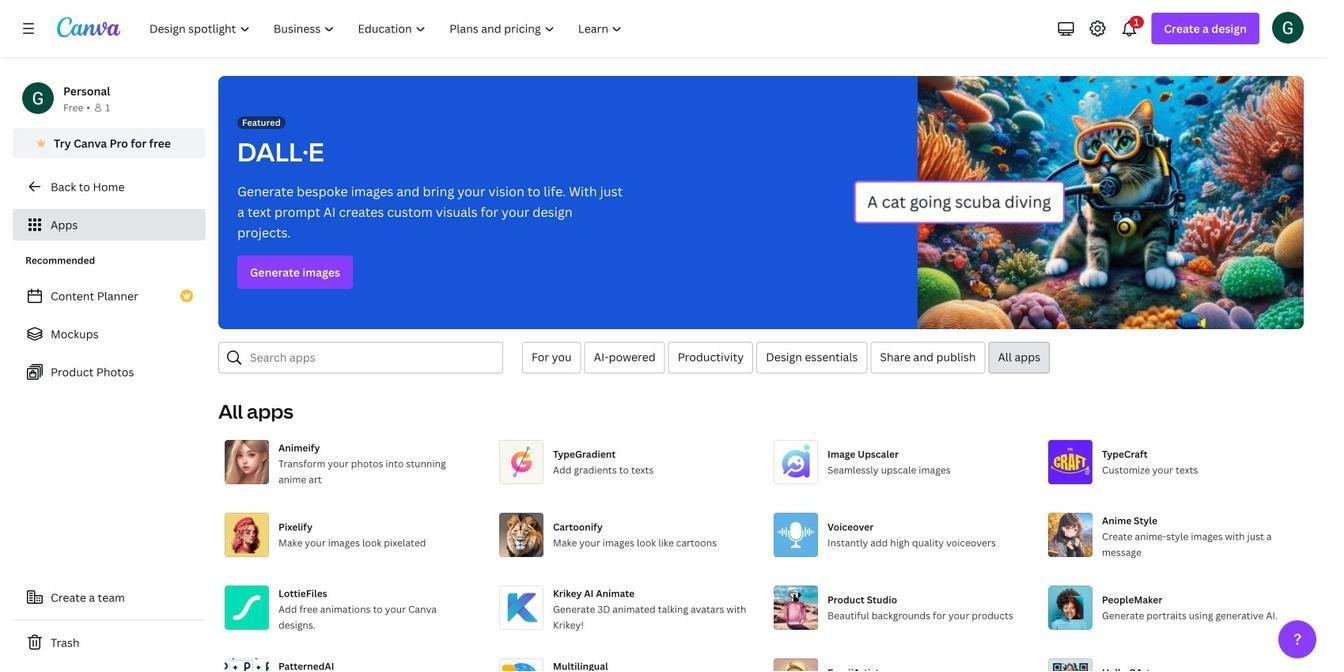 Task type: vqa. For each thing, say whether or not it's contained in the screenshot.
Input Field To Search For Apps search field
yes



Task type: describe. For each thing, give the bounding box(es) containing it.
top level navigation element
[[139, 13, 636, 44]]

Input field to search for apps search field
[[250, 343, 493, 373]]



Task type: locate. For each thing, give the bounding box(es) containing it.
an image with a cursor next to a text box containing the prompt "a cat going scuba diving" to generate an image. the generated image of a cat doing scuba diving is behind the text box. image
[[854, 76, 1305, 329]]

greg robinson image
[[1273, 12, 1305, 43]]

list
[[13, 280, 206, 388]]



